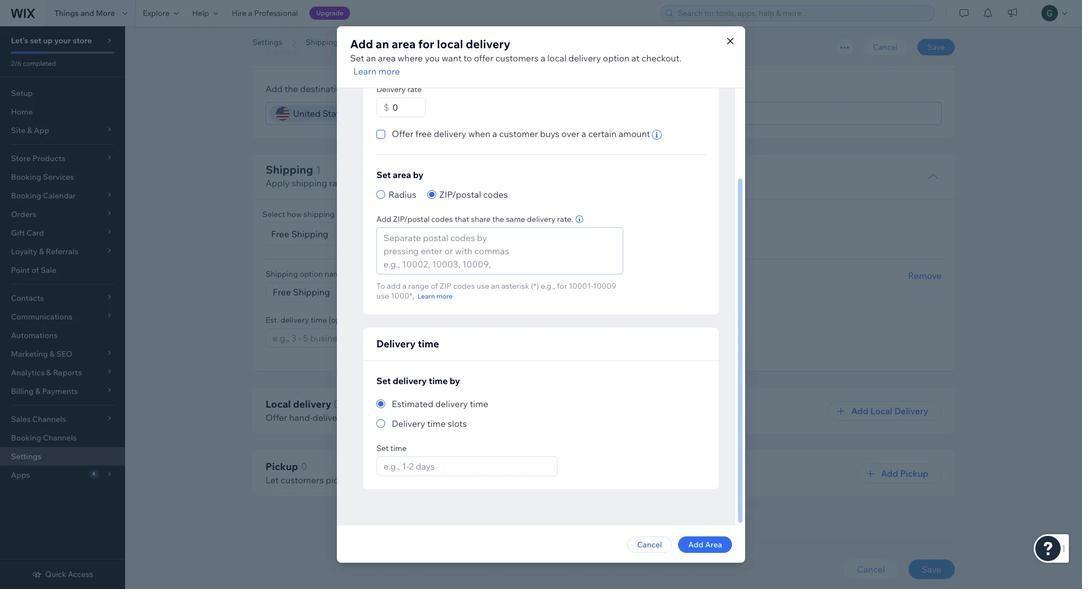 Task type: describe. For each thing, give the bounding box(es) containing it.
sale
[[41, 266, 56, 275]]

how
[[287, 210, 302, 220]]

by for set delivery time by
[[450, 376, 460, 387]]

hire
[[232, 8, 247, 18]]

rate.
[[557, 215, 573, 224]]

arrow up outline image
[[928, 171, 939, 182]]

an inside to add a range of zip codes use an asterisk (*) e.g., for 10001-10009 use 1000*,
[[491, 282, 500, 291]]

add for zip/postal
[[376, 215, 391, 224]]

sidebar element
[[0, 26, 125, 590]]

0 horizontal spatial use
[[376, 291, 389, 301]]

option inside add an area for local delivery set an area where you want to offer customers a local delivery option at checkout. learn more
[[603, 53, 630, 64]]

add local delivery button
[[828, 402, 942, 422]]

0 vertical spatial settings link
[[247, 37, 288, 48]]

commas
[[474, 246, 509, 257]]

point of sale link
[[0, 261, 125, 280]]

hire a professional link
[[225, 0, 305, 26]]

states
[[365, 108, 390, 119]]

is
[[336, 210, 342, 220]]

delivery for delivery rate
[[376, 85, 406, 94]]

this inside shipping 1 apply shipping rates to this region.
[[362, 178, 377, 189]]

0 vertical spatial save button
[[918, 39, 955, 55]]

radius
[[389, 189, 416, 200]]

delivery left areas
[[313, 413, 345, 424]]

home link
[[0, 103, 125, 121]]

learn inside add an area for local delivery set an area where you want to offer customers a local delivery option at checkout. learn more
[[353, 66, 377, 77]]

remove
[[908, 271, 942, 282]]

(optional)
[[329, 316, 363, 326]]

delivery inside checkbox
[[434, 128, 466, 139]]

let
[[266, 475, 279, 486]]

over
[[562, 128, 580, 139]]

pickup inside 'button'
[[900, 469, 929, 480]]

$ for rate
[[437, 333, 442, 344]]

select how shipping is calculated:
[[262, 210, 383, 220]]

add the destinations in this region:
[[266, 83, 407, 94]]

services
[[43, 172, 74, 182]]

set inside add an area for local delivery set an area where you want to offer customers a local delivery option at checkout. learn more
[[350, 53, 364, 64]]

range
[[408, 282, 429, 291]]

1 vertical spatial more
[[437, 293, 453, 301]]

a inside to add a range of zip codes use an asterisk (*) e.g., for 10001-10009 use 1000*,
[[402, 282, 407, 291]]

0 vertical spatial area
[[392, 37, 416, 51]]

slots
[[448, 418, 467, 429]]

10009
[[593, 282, 616, 291]]

quick
[[45, 570, 66, 580]]

learn more
[[418, 293, 453, 301]]

home
[[11, 107, 33, 117]]

add for area
[[688, 541, 703, 550]]

0 horizontal spatial the
[[285, 83, 298, 94]]

automations
[[11, 331, 58, 341]]

pick
[[326, 475, 343, 486]]

store
[[73, 36, 92, 46]]

let's
[[11, 36, 28, 46]]

quick access button
[[32, 570, 93, 580]]

free
[[415, 128, 432, 139]]

delivery left at
[[568, 53, 601, 64]]

region. inside shipping 1 apply shipping rates to this region.
[[379, 178, 408, 189]]

booking for booking services
[[11, 172, 41, 182]]

up inside sidebar 'element'
[[43, 36, 53, 46]]

1 vertical spatial option
[[300, 270, 323, 280]]

delivery inside 'add local delivery' button
[[894, 406, 929, 417]]

offer inside offer free delivery when a customer buys over a certain amount checkbox
[[392, 128, 414, 139]]

region
[[266, 46, 299, 58]]

amount
[[619, 128, 650, 139]]

setup link
[[0, 84, 125, 103]]

more
[[96, 8, 115, 18]]

delivery left rate.
[[527, 215, 555, 224]]

shipping link
[[300, 37, 344, 48]]

same
[[506, 215, 525, 224]]

customer
[[499, 128, 538, 139]]

10001-
[[569, 282, 593, 291]]

save for the bottom "save" button
[[922, 565, 942, 576]]

to inside local delivery 0 offer hand-delivery to areas within this region.
[[347, 413, 356, 424]]

offer free delivery when a customer buys over a certain amount
[[392, 128, 650, 139]]

this inside local delivery 0 offer hand-delivery to areas within this region.
[[408, 413, 423, 424]]

codes inside to add a range of zip codes use an asterisk (*) e.g., for 10001-10009 use 1000*,
[[453, 282, 475, 291]]

access
[[68, 570, 93, 580]]

est.
[[266, 316, 279, 326]]

domestic
[[361, 37, 396, 47]]

estimated delivery time
[[392, 399, 488, 410]]

set
[[30, 36, 41, 46]]

enter
[[421, 246, 443, 257]]

shipping for 1
[[266, 163, 313, 177]]

local delivery 0 offer hand-delivery to areas within this region.
[[266, 398, 454, 424]]

add for the
[[266, 83, 283, 94]]

$ for delivery rate
[[384, 102, 389, 113]]

region:
[[379, 83, 407, 94]]

help button
[[186, 0, 225, 26]]

option group containing estimated delivery time
[[376, 398, 706, 431]]

10009,
[[462, 259, 491, 270]]

more inside add an area for local delivery set an area where you want to offer customers a local delivery option at checkout. learn more
[[379, 66, 400, 77]]

booking services link
[[0, 168, 125, 187]]

checkout.
[[642, 53, 682, 64]]

add pickup
[[881, 469, 929, 480]]

states
[[322, 108, 349, 119]]

add an area for local delivery set an area where you want to offer customers a local delivery option at checkout. learn more
[[350, 37, 682, 77]]

things
[[54, 8, 79, 18]]

codes inside separate postal codes by pressing enter or with commas e.g., 10002, 10003, 10009,
[[450, 233, 475, 244]]

2/6 completed
[[11, 59, 56, 67]]

person.
[[416, 475, 447, 486]]

channels
[[43, 434, 77, 443]]

e.g., 1-2 days field
[[380, 457, 554, 476]]

0 horizontal spatial in
[[353, 83, 360, 94]]

rate
[[407, 85, 422, 94]]

1 vertical spatial settings link
[[0, 448, 125, 466]]

things and more
[[54, 8, 115, 18]]

of inside point of sale link
[[32, 266, 39, 275]]

option group containing radius
[[376, 188, 706, 201]]

postal
[[423, 233, 448, 244]]

1 vertical spatial area
[[378, 53, 396, 64]]

of inside to add a range of zip codes use an asterisk (*) e.g., for 10001-10009 use 1000*,
[[431, 282, 438, 291]]

2 vertical spatial cancel
[[857, 565, 885, 576]]

separate postal codes by pressing enter or with commas e.g., 10002, 10003, 10009,
[[384, 233, 509, 270]]

region. inside local delivery 0 offer hand-delivery to areas within this region.
[[425, 413, 454, 424]]

where
[[398, 53, 423, 64]]

0 vertical spatial settings
[[252, 37, 282, 47]]

delivery up offer in the top of the page
[[466, 37, 510, 51]]

pressing
[[384, 246, 419, 257]]

2 vertical spatial cancel button
[[844, 561, 898, 580]]

your
[[54, 36, 71, 46]]

area
[[705, 541, 722, 550]]

let's set up your store
[[11, 36, 92, 46]]

delivery up slots at the left of page
[[435, 399, 468, 410]]

2/6
[[11, 59, 21, 67]]

54 states  - edit button
[[352, 107, 429, 120]]

rates
[[329, 178, 350, 189]]

10002,
[[402, 259, 430, 270]]

quick access
[[45, 570, 93, 580]]

to inside add an area for local delivery set an area where you want to offer customers a local delivery option at checkout. learn more
[[464, 53, 472, 64]]

0 vertical spatial by
[[413, 170, 424, 181]]

up inside pickup 0 let customers pick up their orders in person.
[[345, 475, 356, 486]]

united states
[[293, 108, 349, 119]]



Task type: locate. For each thing, give the bounding box(es) containing it.
in right orders
[[407, 475, 414, 486]]

e.g., inside to add a range of zip codes use an asterisk (*) e.g., for 10001-10009 use 1000*,
[[541, 282, 555, 291]]

this right rates
[[362, 178, 377, 189]]

up right pick
[[345, 475, 356, 486]]

an
[[376, 37, 389, 51], [366, 53, 376, 64], [491, 282, 500, 291]]

0 horizontal spatial local
[[437, 37, 463, 51]]

0 horizontal spatial $
[[384, 102, 389, 113]]

0 vertical spatial of
[[32, 266, 39, 275]]

0 vertical spatial this
[[362, 83, 377, 94]]

1 horizontal spatial up
[[345, 475, 356, 486]]

0 vertical spatial $
[[384, 102, 389, 113]]

None field
[[540, 103, 936, 125], [268, 224, 520, 246], [522, 228, 620, 274], [540, 103, 936, 125], [268, 224, 520, 246], [522, 228, 620, 274]]

when
[[468, 128, 490, 139]]

explore
[[143, 8, 170, 18]]

1 vertical spatial zip/postal
[[393, 215, 430, 224]]

set down domestic
[[350, 53, 364, 64]]

None text field
[[389, 98, 422, 117]]

set area by
[[376, 170, 424, 181]]

0 vertical spatial learn more link
[[353, 65, 400, 78]]

0 vertical spatial learn
[[353, 66, 377, 77]]

by for separate postal codes by pressing enter or with commas e.g., 10002, 10003, 10009,
[[477, 233, 487, 244]]

2 vertical spatial to
[[347, 413, 356, 424]]

1 vertical spatial e.g.,
[[541, 282, 555, 291]]

to left areas
[[347, 413, 356, 424]]

0 horizontal spatial more
[[379, 66, 400, 77]]

add pickup button
[[858, 464, 942, 484]]

0 vertical spatial offer
[[392, 128, 414, 139]]

offer
[[392, 128, 414, 139], [266, 413, 287, 424]]

0 horizontal spatial learn
[[353, 66, 377, 77]]

within
[[382, 413, 406, 424]]

1 vertical spatial shipping
[[266, 163, 313, 177]]

in up 54
[[353, 83, 360, 94]]

e.g., Standard Shipping field
[[269, 283, 467, 302]]

the left same
[[492, 215, 504, 224]]

to inside shipping 1 apply shipping rates to this region.
[[352, 178, 360, 189]]

1 horizontal spatial settings
[[252, 37, 282, 47]]

calculated:
[[344, 210, 383, 220]]

for inside add an area for local delivery set an area where you want to offer customers a local delivery option at checkout. learn more
[[418, 37, 434, 51]]

add for local
[[851, 406, 868, 417]]

delivery right est.
[[281, 316, 309, 326]]

0 vertical spatial up
[[43, 36, 53, 46]]

shipping 1 apply shipping rates to this region.
[[266, 163, 408, 189]]

save button
[[918, 39, 955, 55], [909, 561, 955, 580]]

add
[[350, 37, 373, 51], [266, 83, 283, 94], [376, 215, 391, 224], [851, 406, 868, 417], [881, 469, 898, 480], [688, 541, 703, 550]]

of
[[32, 266, 39, 275], [431, 282, 438, 291]]

1 vertical spatial cancel
[[637, 541, 662, 550]]

set up radius
[[376, 170, 391, 181]]

1 horizontal spatial use
[[477, 282, 489, 291]]

0 vertical spatial more
[[379, 66, 400, 77]]

settings inside sidebar 'element'
[[11, 452, 41, 462]]

0 horizontal spatial by
[[413, 170, 424, 181]]

1 vertical spatial shipping
[[304, 210, 335, 220]]

e.g., down pressing
[[384, 259, 400, 270]]

offer inside local delivery 0 offer hand-delivery to areas within this region.
[[266, 413, 287, 424]]

zip/postal codes
[[439, 189, 508, 200]]

cancel
[[873, 42, 897, 52], [637, 541, 662, 550], [857, 565, 885, 576]]

0 vertical spatial cancel
[[873, 42, 897, 52]]

set for set area by
[[376, 170, 391, 181]]

10003,
[[432, 259, 460, 270]]

1 horizontal spatial of
[[431, 282, 438, 291]]

0 vertical spatial cancel button
[[863, 39, 907, 55]]

upgrade
[[316, 9, 344, 17]]

offer down edit
[[392, 128, 414, 139]]

0 vertical spatial in
[[353, 83, 360, 94]]

1 horizontal spatial offer
[[392, 128, 414, 139]]

learn down range
[[418, 293, 435, 301]]

add
[[387, 282, 401, 291]]

a
[[248, 8, 252, 18], [541, 53, 545, 64], [492, 128, 497, 139], [582, 128, 586, 139], [402, 282, 407, 291]]

for left 10001-
[[557, 282, 567, 291]]

Offer free delivery when a customer buys over a certain amount checkbox
[[376, 127, 706, 142]]

edit
[[396, 108, 413, 119]]

area up "where"
[[392, 37, 416, 51]]

booking channels link
[[0, 429, 125, 448]]

upgrade button
[[309, 7, 350, 20]]

shipping
[[306, 37, 338, 47], [266, 163, 313, 177], [266, 270, 298, 280]]

estimated
[[392, 399, 433, 410]]

1 vertical spatial save
[[922, 565, 942, 576]]

codes up postal
[[431, 215, 453, 224]]

1 vertical spatial booking
[[11, 434, 41, 443]]

settings link down hire a professional
[[247, 37, 288, 48]]

1 horizontal spatial learn
[[418, 293, 435, 301]]

hire a professional
[[232, 8, 298, 18]]

0 horizontal spatial e.g.,
[[384, 259, 400, 270]]

1 vertical spatial an
[[366, 53, 376, 64]]

shipping down 1
[[292, 178, 327, 189]]

shipping up apply
[[266, 163, 313, 177]]

add area button
[[678, 537, 732, 554]]

asterisk
[[501, 282, 529, 291]]

2 option group from the top
[[376, 398, 706, 431]]

the up united
[[285, 83, 298, 94]]

option
[[603, 53, 630, 64], [300, 270, 323, 280]]

set for set time
[[376, 444, 389, 454]]

1 horizontal spatial zip/postal
[[439, 189, 481, 200]]

$ down rate
[[437, 333, 442, 344]]

more up 'region:'
[[379, 66, 400, 77]]

or
[[444, 246, 453, 257]]

0 vertical spatial shipping
[[292, 178, 327, 189]]

0 vertical spatial an
[[376, 37, 389, 51]]

shipping up est.
[[266, 270, 298, 280]]

delivery up hand-
[[293, 399, 331, 411]]

0 horizontal spatial for
[[418, 37, 434, 51]]

54 states  - edit
[[352, 108, 413, 119]]

zip/postal
[[439, 189, 481, 200], [393, 215, 430, 224]]

by inside separate postal codes by pressing enter or with commas e.g., 10002, 10003, 10009,
[[477, 233, 487, 244]]

in inside pickup 0 let customers pick up their orders in person.
[[407, 475, 414, 486]]

setup
[[11, 88, 33, 98]]

2 vertical spatial by
[[450, 376, 460, 387]]

use down 10009,
[[477, 282, 489, 291]]

0 vertical spatial option group
[[376, 188, 706, 201]]

1 booking from the top
[[11, 172, 41, 182]]

settings down hire a professional
[[252, 37, 282, 47]]

1 vertical spatial settings
[[11, 452, 41, 462]]

0 horizontal spatial customers
[[281, 475, 324, 486]]

to
[[464, 53, 472, 64], [352, 178, 360, 189], [347, 413, 356, 424]]

$ left -
[[384, 102, 389, 113]]

set
[[350, 53, 364, 64], [376, 170, 391, 181], [376, 376, 391, 387], [376, 444, 389, 454]]

learn more link up 'region:'
[[353, 65, 400, 78]]

0 horizontal spatial up
[[43, 36, 53, 46]]

by
[[413, 170, 424, 181], [477, 233, 487, 244], [450, 376, 460, 387]]

hand-
[[289, 413, 313, 424]]

0 horizontal spatial zip/postal
[[393, 215, 430, 224]]

1 vertical spatial option group
[[376, 398, 706, 431]]

save for the top "save" button
[[927, 42, 945, 52]]

learn more link down "zip"
[[418, 292, 453, 302]]

option group
[[376, 188, 706, 201], [376, 398, 706, 431]]

1 horizontal spatial e.g.,
[[541, 282, 555, 291]]

1 horizontal spatial 0
[[333, 398, 340, 412]]

region. down estimated delivery time
[[425, 413, 454, 424]]

1 vertical spatial cancel button
[[627, 537, 672, 554]]

to
[[376, 282, 385, 291]]

0 inside local delivery 0 offer hand-delivery to areas within this region.
[[333, 398, 340, 412]]

1 vertical spatial of
[[431, 282, 438, 291]]

2 horizontal spatial by
[[477, 233, 487, 244]]

of up learn more
[[431, 282, 438, 291]]

point of sale
[[11, 266, 56, 275]]

set down within
[[376, 444, 389, 454]]

shipping inside shipping 1 apply shipping rates to this region.
[[266, 163, 313, 177]]

delivery for delivery time slots
[[392, 418, 425, 429]]

for up you
[[418, 37, 434, 51]]

add inside 'button'
[[881, 469, 898, 480]]

to right rates
[[352, 178, 360, 189]]

by up estimated delivery time
[[450, 376, 460, 387]]

booking left services
[[11, 172, 41, 182]]

2 booking from the top
[[11, 434, 41, 443]]

e.g., right (*)
[[541, 282, 555, 291]]

apply
[[266, 178, 290, 189]]

option left name
[[300, 270, 323, 280]]

booking for booking channels
[[11, 434, 41, 443]]

a inside add an area for local delivery set an area where you want to offer customers a local delivery option at checkout. learn more
[[541, 53, 545, 64]]

(*)
[[531, 282, 539, 291]]

local
[[437, 37, 463, 51], [547, 53, 567, 64]]

time
[[311, 316, 327, 326], [418, 338, 439, 350], [429, 376, 448, 387], [470, 399, 488, 410], [427, 418, 446, 429], [390, 444, 407, 454]]

more
[[379, 66, 400, 77], [437, 293, 453, 301]]

use
[[477, 282, 489, 291], [376, 291, 389, 301]]

by up commas on the top of page
[[477, 233, 487, 244]]

zip
[[440, 282, 452, 291]]

codes
[[483, 189, 508, 200], [431, 215, 453, 224], [450, 233, 475, 244], [453, 282, 475, 291]]

1 horizontal spatial settings link
[[247, 37, 288, 48]]

option left at
[[603, 53, 630, 64]]

delivery for delivery time
[[376, 338, 416, 350]]

add for pickup
[[881, 469, 898, 480]]

54
[[352, 108, 363, 119]]

use left 1000*,
[[376, 291, 389, 301]]

settings link down channels
[[0, 448, 125, 466]]

area up radius
[[393, 170, 411, 181]]

2 vertical spatial this
[[408, 413, 423, 424]]

1 horizontal spatial $
[[437, 333, 442, 344]]

1 horizontal spatial by
[[450, 376, 460, 387]]

customers right let at the left of the page
[[281, 475, 324, 486]]

1 horizontal spatial local
[[547, 53, 567, 64]]

booking left channels
[[11, 434, 41, 443]]

offer left hand-
[[266, 413, 287, 424]]

local inside local delivery 0 offer hand-delivery to areas within this region.
[[266, 399, 291, 411]]

add area
[[688, 541, 722, 550]]

set up local delivery 0 offer hand-delivery to areas within this region. on the bottom left of the page
[[376, 376, 391, 387]]

name
[[325, 270, 345, 280]]

0 horizontal spatial learn more link
[[353, 65, 400, 78]]

1 horizontal spatial local
[[870, 406, 892, 417]]

completed
[[23, 59, 56, 67]]

1 horizontal spatial for
[[557, 282, 567, 291]]

an down domestic
[[366, 53, 376, 64]]

shipping down upgrade button in the left top of the page
[[306, 37, 338, 47]]

est. delivery time (optional)
[[266, 316, 363, 326]]

2 vertical spatial area
[[393, 170, 411, 181]]

1 vertical spatial customers
[[281, 475, 324, 486]]

2 vertical spatial an
[[491, 282, 500, 291]]

e.g., 3 - 5 business days field
[[269, 329, 413, 348]]

0 vertical spatial region.
[[379, 178, 408, 189]]

booking channels
[[11, 434, 77, 443]]

customers inside pickup 0 let customers pick up their orders in person.
[[281, 475, 324, 486]]

delivery
[[466, 37, 510, 51], [568, 53, 601, 64], [434, 128, 466, 139], [527, 215, 555, 224], [281, 316, 309, 326], [393, 376, 427, 387], [293, 399, 331, 411], [435, 399, 468, 410], [313, 413, 345, 424]]

1
[[316, 163, 321, 177]]

0 horizontal spatial offer
[[266, 413, 287, 424]]

0 field
[[442, 329, 522, 348]]

1 vertical spatial 0
[[301, 461, 307, 474]]

at
[[632, 53, 640, 64]]

professional
[[254, 8, 298, 18]]

1 vertical spatial save button
[[909, 561, 955, 580]]

of left sale
[[32, 266, 39, 275]]

select
[[262, 210, 285, 220]]

1 option group from the top
[[376, 188, 706, 201]]

codes up the 'with' on the left of the page
[[450, 233, 475, 244]]

0 horizontal spatial local
[[266, 399, 291, 411]]

1 vertical spatial the
[[492, 215, 504, 224]]

0 horizontal spatial settings link
[[0, 448, 125, 466]]

0 vertical spatial option
[[603, 53, 630, 64]]

this down estimated
[[408, 413, 423, 424]]

1 vertical spatial by
[[477, 233, 487, 244]]

delivery up estimated
[[393, 376, 427, 387]]

codes right "zip"
[[453, 282, 475, 291]]

help
[[192, 8, 209, 18]]

0 vertical spatial local
[[437, 37, 463, 51]]

united
[[293, 108, 320, 119]]

set for set delivery time by
[[376, 376, 391, 387]]

customers inside add an area for local delivery set an area where you want to offer customers a local delivery option at checkout. learn more
[[495, 53, 539, 64]]

1 vertical spatial up
[[345, 475, 356, 486]]

add for an
[[350, 37, 373, 51]]

0 vertical spatial e.g.,
[[384, 259, 400, 270]]

settings down booking channels
[[11, 452, 41, 462]]

local inside 'add local delivery' button
[[870, 406, 892, 417]]

booking inside 'link'
[[11, 172, 41, 182]]

0 vertical spatial shipping
[[306, 37, 338, 47]]

learn
[[353, 66, 377, 77], [418, 293, 435, 301]]

1 vertical spatial this
[[362, 178, 377, 189]]

local
[[266, 399, 291, 411], [870, 406, 892, 417]]

remove button
[[908, 270, 942, 283]]

areas
[[358, 413, 380, 424]]

their
[[358, 475, 377, 486]]

certain
[[588, 128, 617, 139]]

customers right offer in the top of the page
[[495, 53, 539, 64]]

buys
[[540, 128, 560, 139]]

add zip/postal codes that share the same delivery rate.
[[376, 215, 573, 224]]

pickup 0 let customers pick up their orders in person.
[[266, 461, 447, 486]]

region. up radius
[[379, 178, 408, 189]]

delivery
[[376, 85, 406, 94], [376, 338, 416, 350], [894, 406, 929, 417], [392, 418, 425, 429]]

1 horizontal spatial option
[[603, 53, 630, 64]]

1 vertical spatial local
[[547, 53, 567, 64]]

e.g., inside separate postal codes by pressing enter or with commas e.g., 10002, 10003, 10009,
[[384, 259, 400, 270]]

0 vertical spatial zip/postal
[[439, 189, 481, 200]]

1 horizontal spatial learn more link
[[418, 292, 453, 302]]

1 vertical spatial learn more link
[[418, 292, 453, 302]]

for inside to add a range of zip codes use an asterisk (*) e.g., for 10001-10009 use 1000*,
[[557, 282, 567, 291]]

codes up the 'share'
[[483, 189, 508, 200]]

1 vertical spatial region.
[[425, 413, 454, 424]]

to left offer in the top of the page
[[464, 53, 472, 64]]

shipping inside shipping link
[[306, 37, 338, 47]]

0 inside pickup 0 let customers pick up their orders in person.
[[301, 461, 307, 474]]

delivery rate
[[376, 85, 422, 94]]

shipping for option
[[266, 270, 298, 280]]

1 vertical spatial learn
[[418, 293, 435, 301]]

1 horizontal spatial pickup
[[900, 469, 929, 480]]

zip/postal up separate
[[393, 215, 430, 224]]

Search for tools, apps, help & more... field
[[674, 5, 931, 21]]

shipping left is
[[304, 210, 335, 220]]

$
[[384, 102, 389, 113], [437, 333, 442, 344]]

1 vertical spatial in
[[407, 475, 414, 486]]

2 vertical spatial shipping
[[266, 270, 298, 280]]

by up radius
[[413, 170, 424, 181]]

you
[[425, 53, 440, 64]]

region.
[[379, 178, 408, 189], [425, 413, 454, 424]]

0 horizontal spatial settings
[[11, 452, 41, 462]]

1 vertical spatial to
[[352, 178, 360, 189]]

more down "zip"
[[437, 293, 453, 301]]

1 vertical spatial $
[[437, 333, 442, 344]]

1 vertical spatial offer
[[266, 413, 287, 424]]

1 vertical spatial for
[[557, 282, 567, 291]]

add inside add an area for local delivery set an area where you want to offer customers a local delivery option at checkout. learn more
[[350, 37, 373, 51]]

1000*,
[[391, 291, 414, 301]]

1 horizontal spatial region.
[[425, 413, 454, 424]]

this left 'region:'
[[362, 83, 377, 94]]

delivery right the free
[[434, 128, 466, 139]]

separate
[[384, 233, 421, 244]]

booking inside "link"
[[11, 434, 41, 443]]

for
[[418, 37, 434, 51], [557, 282, 567, 291]]

pickup inside pickup 0 let customers pick up their orders in person.
[[266, 461, 298, 474]]

0 vertical spatial to
[[464, 53, 472, 64]]

learn down domestic
[[353, 66, 377, 77]]

an up 'region:'
[[376, 37, 389, 51]]

up right the set on the top left of page
[[43, 36, 53, 46]]

an left the asterisk
[[491, 282, 500, 291]]

rate
[[430, 316, 446, 326]]

shipping inside shipping 1 apply shipping rates to this region.
[[292, 178, 327, 189]]

zip/postal up that
[[439, 189, 481, 200]]

area down domestic
[[378, 53, 396, 64]]



Task type: vqa. For each thing, say whether or not it's contained in the screenshot.
the bottom 'the'
yes



